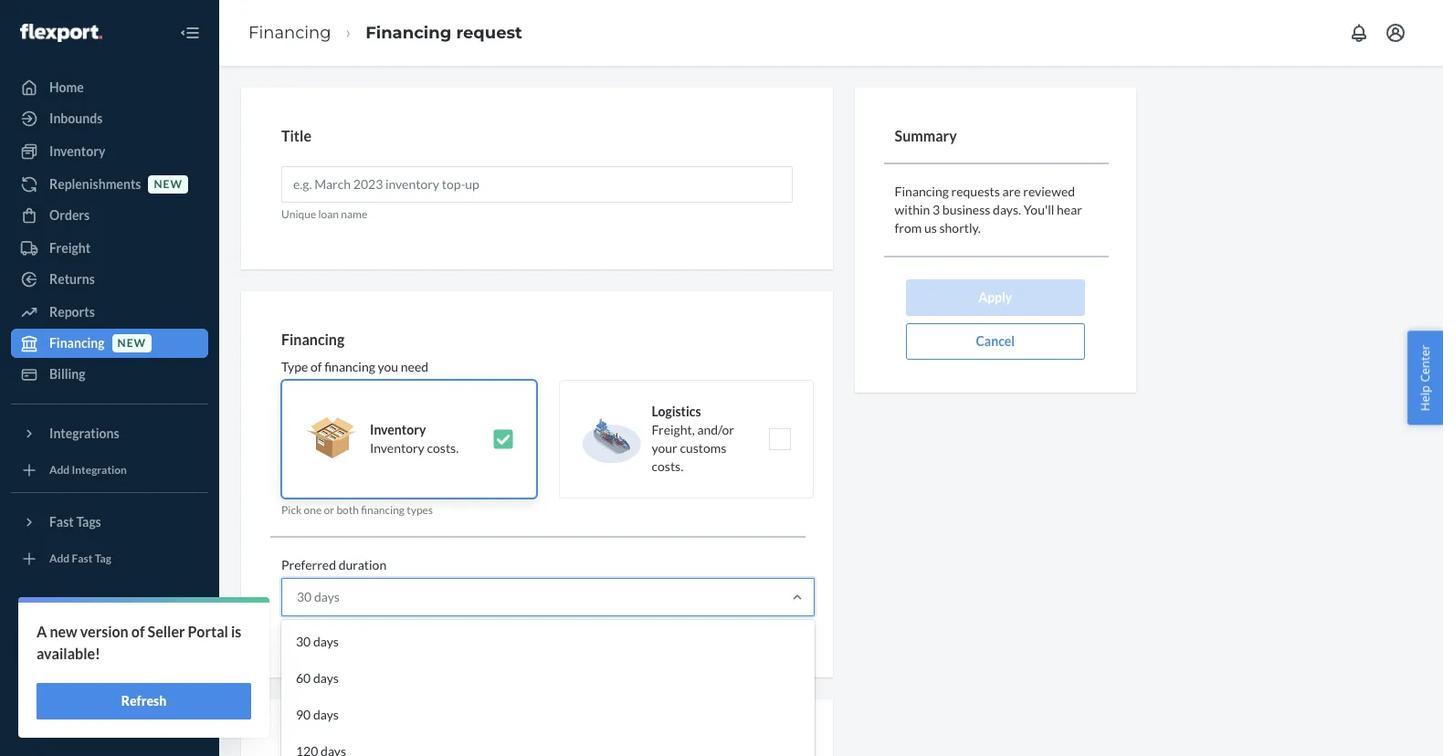 Task type: describe. For each thing, give the bounding box(es) containing it.
inbounds
[[49, 111, 103, 126]]

freight,
[[652, 422, 695, 438]]

feedback
[[78, 712, 133, 727]]

your
[[652, 441, 678, 456]]

reports
[[49, 304, 95, 320]]

and/or
[[697, 422, 734, 438]]

financing for financing request
[[366, 23, 452, 43]]

customs
[[680, 441, 727, 456]]

inventory up types
[[370, 441, 425, 456]]

financing request
[[366, 23, 522, 43]]

requests
[[952, 183, 1000, 199]]

1 horizontal spatial of
[[311, 359, 322, 375]]

preferred
[[281, 558, 336, 573]]

1 vertical spatial 30 days
[[296, 634, 339, 650]]

days up installment
[[314, 590, 340, 605]]

outlay
[[463, 623, 494, 636]]

pick one or both financing types
[[281, 504, 433, 517]]

duration
[[339, 558, 387, 573]]

home
[[49, 79, 84, 95]]

freight
[[49, 240, 91, 256]]

apply
[[979, 289, 1013, 305]]

are
[[1003, 183, 1021, 199]]

1 vertical spatial fast
[[72, 552, 93, 566]]

costs. inside logistics freight, and/or your customs costs.
[[652, 459, 684, 474]]

summary
[[895, 127, 957, 144]]

portal
[[188, 623, 228, 640]]

cancel button
[[906, 323, 1085, 360]]

give feedback button
[[11, 705, 208, 735]]

schedule
[[363, 623, 405, 636]]

new inside a new version of seller portal is available!
[[50, 623, 77, 640]]

inventory down 90 days
[[281, 739, 345, 756]]

settings
[[49, 618, 96, 634]]

upon
[[437, 623, 461, 636]]

60 days
[[296, 671, 339, 687]]

tags
[[76, 514, 101, 530]]

type
[[281, 359, 308, 375]]

unique
[[281, 207, 316, 221]]

0 vertical spatial 30
[[297, 590, 312, 605]]

loan
[[318, 207, 339, 221]]

60
[[296, 671, 311, 687]]

new for replenishments
[[154, 178, 183, 191]]

days right each
[[313, 634, 339, 650]]

integration
[[72, 464, 127, 477]]

help center inside button
[[1417, 345, 1434, 411]]

90 days
[[296, 708, 339, 723]]

inventory link
[[11, 137, 208, 166]]

installment
[[307, 623, 360, 636]]

seller
[[148, 623, 185, 640]]

days right 90
[[313, 708, 339, 723]]

from
[[895, 220, 922, 235]]

help center button
[[1408, 331, 1443, 425]]

type of financing you need
[[281, 359, 429, 375]]

check square image
[[492, 429, 514, 451]]

inbounds link
[[11, 104, 208, 133]]

a new version of seller portal is available!
[[37, 623, 241, 662]]

talk to support
[[49, 650, 136, 665]]

breadcrumbs navigation
[[234, 6, 537, 60]]

freight link
[[11, 234, 208, 263]]

starts
[[407, 623, 435, 636]]

to
[[75, 650, 87, 665]]

inventory down you
[[370, 422, 426, 438]]

hear
[[1057, 202, 1082, 217]]

0 horizontal spatial help
[[49, 681, 77, 696]]

within
[[895, 202, 930, 217]]

fast tags button
[[11, 508, 208, 537]]

reviewed
[[1023, 183, 1075, 199]]

apply button
[[906, 279, 1085, 316]]

logistics freight, and/or your customs costs.
[[652, 404, 734, 474]]

add integration
[[49, 464, 127, 477]]

add fast tag
[[49, 552, 111, 566]]

returns link
[[11, 265, 208, 294]]

or
[[324, 504, 334, 517]]

help center link
[[11, 674, 208, 703]]

billing link
[[11, 360, 208, 389]]

you
[[378, 359, 398, 375]]



Task type: locate. For each thing, give the bounding box(es) containing it.
of inside a new version of seller portal is available!
[[131, 623, 145, 640]]

new right the a
[[50, 623, 77, 640]]

1 vertical spatial 30
[[296, 634, 311, 650]]

0 horizontal spatial help center
[[49, 681, 119, 696]]

give
[[49, 712, 75, 727]]

0 vertical spatial 30 days
[[297, 590, 340, 605]]

flexport logo image
[[20, 23, 102, 42]]

0 horizontal spatial center
[[79, 681, 119, 696]]

0 vertical spatial add
[[49, 464, 70, 477]]

30 days
[[297, 590, 340, 605], [296, 634, 339, 650]]

0 vertical spatial new
[[154, 178, 183, 191]]

costs. left check square icon at bottom
[[427, 441, 459, 456]]

available!
[[37, 645, 100, 662]]

one
[[304, 504, 322, 517]]

of right type
[[311, 359, 322, 375]]

unique loan name
[[281, 207, 367, 221]]

integrations
[[49, 426, 119, 441]]

inventory
[[49, 143, 105, 159], [370, 422, 426, 438], [370, 441, 425, 456], [281, 739, 345, 756]]

add integration link
[[11, 456, 208, 485]]

1 vertical spatial of
[[131, 623, 145, 640]]

preferred duration
[[281, 558, 387, 573]]

need
[[401, 359, 429, 375]]

add fast tag link
[[11, 544, 208, 574]]

new
[[154, 178, 183, 191], [117, 337, 146, 350], [50, 623, 77, 640]]

1 add from the top
[[49, 464, 70, 477]]

1 vertical spatial costs.
[[652, 459, 684, 474]]

e.g. March 2023 inventory top-up field
[[281, 166, 793, 202]]

0 vertical spatial financing
[[324, 359, 375, 375]]

1 horizontal spatial help
[[1417, 386, 1434, 411]]

open account menu image
[[1385, 22, 1407, 44]]

1 vertical spatial center
[[79, 681, 119, 696]]

both
[[337, 504, 359, 517]]

add
[[49, 464, 70, 477], [49, 552, 70, 566]]

integrations button
[[11, 419, 208, 449]]

replenishments
[[49, 176, 141, 192]]

orders link
[[11, 201, 208, 230]]

of left seller
[[131, 623, 145, 640]]

refresh button
[[37, 683, 251, 720]]

types
[[407, 504, 433, 517]]

talk
[[49, 650, 73, 665]]

days
[[314, 590, 340, 605], [313, 634, 339, 650], [313, 671, 339, 687], [313, 708, 339, 723]]

a
[[37, 623, 47, 640]]

1 horizontal spatial help center
[[1417, 345, 1434, 411]]

financing right both
[[361, 504, 405, 517]]

help
[[1417, 386, 1434, 411], [49, 681, 77, 696]]

30 days up 60 days
[[296, 634, 339, 650]]

financing
[[248, 23, 331, 43], [366, 23, 452, 43], [895, 183, 949, 199], [281, 330, 345, 348], [49, 335, 105, 351]]

costs.
[[427, 441, 459, 456], [652, 459, 684, 474]]

0 horizontal spatial of
[[131, 623, 145, 640]]

2 vertical spatial new
[[50, 623, 77, 640]]

0 vertical spatial help
[[1417, 386, 1434, 411]]

0 vertical spatial of
[[311, 359, 322, 375]]

close navigation image
[[179, 22, 201, 44]]

0 vertical spatial fast
[[49, 514, 74, 530]]

0 vertical spatial help center
[[1417, 345, 1434, 411]]

financing requests are reviewed within 3 business days. you'll hear from us shortly.
[[895, 183, 1082, 235]]

logistics
[[652, 404, 701, 420]]

name
[[341, 207, 367, 221]]

billing
[[49, 366, 85, 382]]

add for add integration
[[49, 464, 70, 477]]

center inside button
[[1417, 345, 1434, 382]]

30 down preferred
[[297, 590, 312, 605]]

title
[[281, 127, 311, 144]]

is
[[231, 623, 241, 640]]

inventory inventory costs.
[[370, 422, 459, 456]]

costs. inside inventory inventory costs.
[[427, 441, 459, 456]]

new for financing
[[117, 337, 146, 350]]

1 horizontal spatial costs.
[[652, 459, 684, 474]]

returns
[[49, 271, 95, 287]]

financing for financing requests are reviewed within 3 business days. you'll hear from us shortly.
[[895, 183, 949, 199]]

2 horizontal spatial new
[[154, 178, 183, 191]]

shortly.
[[940, 220, 981, 235]]

0 vertical spatial center
[[1417, 345, 1434, 382]]

financing for financing link
[[248, 23, 331, 43]]

each installment schedule starts upon outlay
[[281, 623, 494, 636]]

fast tags
[[49, 514, 101, 530]]

30 days down preferred
[[297, 590, 340, 605]]

fast left 'tag'
[[72, 552, 93, 566]]

days.
[[993, 202, 1021, 217]]

give feedback
[[49, 712, 133, 727]]

financing
[[324, 359, 375, 375], [361, 504, 405, 517]]

open notifications image
[[1348, 22, 1370, 44]]

2 add from the top
[[49, 552, 70, 566]]

tag
[[95, 552, 111, 566]]

you'll
[[1024, 202, 1055, 217]]

request
[[456, 23, 522, 43]]

fast
[[49, 514, 74, 530], [72, 552, 93, 566]]

financing link
[[248, 23, 331, 43]]

add down fast tags
[[49, 552, 70, 566]]

1 vertical spatial new
[[117, 337, 146, 350]]

1 vertical spatial help
[[49, 681, 77, 696]]

days right '60'
[[313, 671, 339, 687]]

costs. down your
[[652, 459, 684, 474]]

financing request link
[[366, 23, 522, 43]]

add left integration
[[49, 464, 70, 477]]

fast inside dropdown button
[[49, 514, 74, 530]]

us
[[924, 220, 937, 235]]

reports link
[[11, 298, 208, 327]]

pick
[[281, 504, 302, 517]]

cancel
[[976, 333, 1015, 349]]

0 vertical spatial costs.
[[427, 441, 459, 456]]

1 vertical spatial add
[[49, 552, 70, 566]]

inventory inside inventory link
[[49, 143, 105, 159]]

0 horizontal spatial new
[[50, 623, 77, 640]]

help inside button
[[1417, 386, 1434, 411]]

0 horizontal spatial costs.
[[427, 441, 459, 456]]

orders
[[49, 207, 90, 223]]

add for add fast tag
[[49, 552, 70, 566]]

settings link
[[11, 612, 208, 641]]

fast left tags
[[49, 514, 74, 530]]

financing left you
[[324, 359, 375, 375]]

90
[[296, 708, 311, 723]]

talk to support button
[[11, 643, 208, 672]]

center
[[1417, 345, 1434, 382], [79, 681, 119, 696]]

home link
[[11, 73, 208, 102]]

new down reports link
[[117, 337, 146, 350]]

financing inside the financing requests are reviewed within 3 business days. you'll hear from us shortly.
[[895, 183, 949, 199]]

30
[[297, 590, 312, 605], [296, 634, 311, 650]]

of
[[311, 359, 322, 375], [131, 623, 145, 640]]

business
[[943, 202, 991, 217]]

3
[[933, 202, 940, 217]]

inventory down the inbounds
[[49, 143, 105, 159]]

version
[[80, 623, 129, 640]]

30 up '60'
[[296, 634, 311, 650]]

1 horizontal spatial center
[[1417, 345, 1434, 382]]

new up orders link
[[154, 178, 183, 191]]

1 vertical spatial financing
[[361, 504, 405, 517]]

1 vertical spatial help center
[[49, 681, 119, 696]]

1 horizontal spatial new
[[117, 337, 146, 350]]



Task type: vqa. For each thing, say whether or not it's contained in the screenshot.
1st and from left
no



